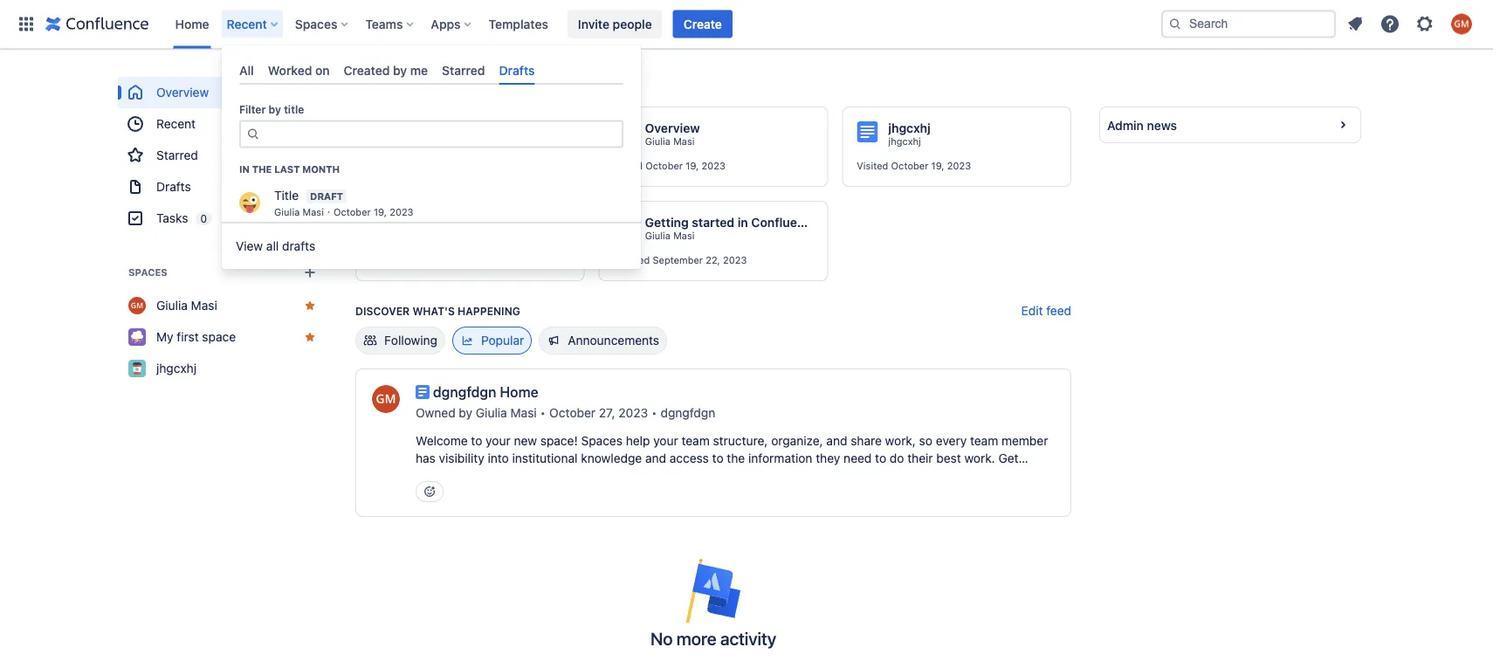Task type: vqa. For each thing, say whether or not it's contained in the screenshot.
Invite people button
yes



Task type: describe. For each thing, give the bounding box(es) containing it.
dgngfdgn up owned
[[433, 384, 496, 400]]

1 horizontal spatial and
[[645, 451, 666, 465]]

create link
[[673, 10, 733, 38]]

edit feed button
[[1021, 302, 1072, 320]]

visited for visited september 22, 2023
[[370, 255, 402, 266]]

welcome
[[416, 434, 468, 448]]

0 horizontal spatial spaces
[[128, 267, 168, 278]]

on inside welcome to your new space! spaces help your team structure, organize, and share work, so every team member has visibility into institutional knowledge and access to the information they need to do their best work. get started with the basics start editing this page: 11 incomplete click the pencil icon ✏️ or e on your keyboard to edit and start typ
[[916, 469, 930, 483]]

view
[[236, 239, 263, 253]]

getting
[[645, 215, 689, 230]]

0
[[200, 212, 207, 224]]

off
[[496, 79, 516, 91]]

0 horizontal spatial my
[[156, 330, 173, 344]]

19, for jhgcxhj
[[931, 160, 945, 172]]

pencil
[[811, 469, 845, 483]]

institutional
[[512, 451, 578, 465]]

organize,
[[771, 434, 823, 448]]

0 vertical spatial dgngfdgn link
[[402, 135, 446, 148]]

・
[[324, 207, 333, 218]]

edit
[[1021, 303, 1043, 318]]

edit feed
[[1021, 303, 1072, 318]]

11
[[679, 469, 690, 483]]

masi inside the getting started in confluence giulia masi
[[673, 230, 695, 241]]

the right in
[[252, 163, 272, 175]]

page:
[[644, 469, 675, 483]]

giulia down dgngfdgn home link on the left bottom
[[476, 406, 507, 420]]

basics
[[508, 469, 544, 483]]

draft
[[310, 191, 343, 202]]

templates
[[489, 17, 548, 31]]

1 • from the left
[[540, 406, 546, 420]]

masi down draft
[[303, 207, 324, 218]]

notification icon image
[[1345, 14, 1366, 34]]

admin news button
[[1100, 107, 1361, 142]]

welcome to your new space! spaces help your team structure, organize, and share work, so every team member has visibility into institutional knowledge and access to the information they need to do their best work. get started with the basics start editing this page: 11 incomplete click the pencil icon ✏️ or e on your keyboard to edit and start typ
[[416, 434, 1053, 500]]

filter
[[239, 104, 266, 116]]

by for created
[[393, 63, 407, 77]]

in
[[738, 215, 748, 230]]

to left the edit
[[1017, 469, 1028, 483]]

27,
[[599, 406, 615, 420]]

created for created by me
[[344, 63, 390, 77]]

all
[[266, 239, 279, 253]]

giulia up edited october 19, 2023 at the left of page
[[645, 136, 671, 147]]

masi up my first space link
[[191, 298, 217, 313]]

the down structure,
[[727, 451, 745, 465]]

2023 for visited september 22, 2023
[[475, 255, 499, 266]]

confluence
[[751, 215, 819, 230]]

giulia masi link down view
[[118, 290, 327, 321]]

Search field
[[1161, 10, 1336, 38]]

created for created september 22, 2023
[[614, 255, 650, 266]]

up
[[383, 79, 398, 91]]

discover what's happening
[[355, 305, 520, 317]]

1 horizontal spatial dgngfdgn link
[[661, 404, 715, 422]]

spaces inside welcome to your new space! spaces help your team structure, organize, and share work, so every team member has visibility into institutional knowledge and access to the information they need to do their best work. get started with the basics start editing this page: 11 incomplete click the pencil icon ✏️ or e on your keyboard to edit and start typ
[[581, 434, 623, 448]]

view all drafts link
[[222, 229, 641, 264]]

2 team from the left
[[970, 434, 998, 448]]

1 horizontal spatial jhgcxhj link
[[888, 135, 921, 148]]

into
[[488, 451, 509, 465]]

worked
[[268, 63, 312, 77]]

giulia masi link up edited october 19, 2023 at the left of page
[[645, 135, 695, 148]]

group containing overview
[[118, 77, 327, 234]]

what's
[[413, 305, 455, 317]]

so
[[919, 434, 933, 448]]

help icon image
[[1380, 14, 1401, 34]]

2023 for edited october 19, 2023
[[702, 160, 726, 172]]

overview link
[[118, 77, 327, 108]]

no
[[651, 628, 673, 648]]

0 horizontal spatial drafts
[[156, 179, 191, 194]]

1 vertical spatial giulia masi
[[156, 298, 217, 313]]

do
[[890, 451, 904, 465]]

start
[[440, 486, 466, 500]]

month
[[302, 163, 340, 175]]

2 vertical spatial home
[[500, 384, 538, 400]]

0 horizontal spatial and
[[416, 486, 437, 500]]

happening
[[458, 305, 520, 317]]

banner containing home
[[0, 0, 1493, 49]]

2 horizontal spatial and
[[826, 434, 847, 448]]

add reaction image
[[423, 485, 437, 499]]

in the last month
[[239, 163, 340, 175]]

visibility
[[439, 451, 484, 465]]

last
[[274, 163, 300, 175]]

dgngfdgn up the access
[[661, 406, 715, 420]]

feed
[[1046, 303, 1072, 318]]

invite
[[578, 17, 610, 31]]

to up visibility
[[471, 434, 482, 448]]

all
[[239, 63, 254, 77]]

1 vertical spatial overview
[[645, 121, 700, 135]]

me
[[410, 63, 428, 77]]

my first space link
[[118, 321, 327, 353]]

september for my first space
[[404, 255, 455, 266]]

icon
[[848, 469, 872, 483]]

they
[[816, 451, 840, 465]]

edited october 19, 2023
[[614, 160, 726, 172]]

0 horizontal spatial space
[[202, 330, 236, 344]]

visited september 22, 2023
[[370, 255, 499, 266]]

get
[[999, 451, 1019, 465]]

member
[[1002, 434, 1048, 448]]

pick up where you left off
[[355, 79, 516, 91]]

typ
[[469, 486, 488, 500]]

apps button
[[426, 10, 478, 38]]

1 vertical spatial home
[[462, 121, 497, 135]]

you
[[442, 79, 465, 91]]

masi up edited october 19, 2023 at the left of page
[[673, 136, 695, 147]]

title
[[274, 188, 299, 203]]

giulia masi image
[[372, 385, 400, 413]]

unstar this space image
[[303, 330, 317, 344]]

0 vertical spatial my
[[402, 215, 419, 230]]

where
[[401, 79, 439, 91]]

search image
[[1168, 17, 1182, 31]]

home link
[[170, 10, 214, 38]]

1 vertical spatial starred
[[156, 148, 198, 162]]

with
[[459, 469, 483, 483]]

more
[[677, 628, 716, 648]]

edit
[[1032, 469, 1053, 483]]

space!
[[540, 434, 578, 448]]

0 horizontal spatial 19,
[[374, 207, 387, 218]]

apps
[[431, 17, 461, 31]]

dgngfdgn down the 'where'
[[402, 136, 446, 147]]

owned by giulia masi • october 27, 2023 • dgngfdgn
[[416, 406, 715, 420]]

2 horizontal spatial your
[[933, 469, 958, 483]]

keyboard
[[962, 469, 1014, 483]]



Task type: locate. For each thing, give the bounding box(es) containing it.
teams button
[[360, 10, 420, 38]]

dgngfdgn link down the 'where'
[[402, 135, 446, 148]]

tab list
[[232, 56, 631, 85]]

visited for visited october 19, 2023
[[857, 160, 888, 172]]

2 vertical spatial by
[[459, 406, 473, 420]]

to up the incomplete
[[712, 451, 724, 465]]

1 vertical spatial dgngfdgn home
[[433, 384, 538, 400]]

1 horizontal spatial space
[[450, 215, 485, 230]]

your profile and preferences image
[[1451, 14, 1472, 34]]

1 vertical spatial jhgcxhj link
[[118, 353, 327, 384]]

2 september from the left
[[653, 255, 703, 266]]

pick
[[355, 79, 380, 91]]

giulia
[[645, 136, 671, 147], [274, 207, 300, 218], [645, 230, 671, 241], [156, 298, 188, 313], [476, 406, 507, 420]]

dgngfdgn home down you
[[402, 121, 497, 135]]

work.
[[965, 451, 995, 465]]

1 vertical spatial recent
[[156, 117, 196, 131]]

1 vertical spatial by
[[269, 104, 281, 116]]

templates link
[[483, 10, 554, 38]]

appswitcher icon image
[[16, 14, 37, 34]]

drafts up tasks
[[156, 179, 191, 194]]

your up into
[[486, 434, 511, 448]]

1 horizontal spatial visited
[[857, 160, 888, 172]]

settings icon image
[[1415, 14, 1436, 34]]

•
[[540, 406, 546, 420], [652, 406, 657, 420]]

0 vertical spatial started
[[692, 215, 735, 230]]

0 horizontal spatial home
[[175, 17, 209, 31]]

giulia masi up edited october 19, 2023 at the left of page
[[645, 136, 695, 147]]

drafts
[[499, 63, 535, 77], [156, 179, 191, 194]]

spaces inside popup button
[[295, 17, 337, 31]]

created by me
[[344, 63, 428, 77]]

new
[[514, 434, 537, 448]]

1 vertical spatial drafts
[[156, 179, 191, 194]]

your right help at the bottom left
[[653, 434, 678, 448]]

their
[[908, 451, 933, 465]]

no more activity
[[651, 628, 776, 648]]

global element
[[10, 0, 1158, 48]]

and up page:
[[645, 451, 666, 465]]

visited october 19, 2023
[[857, 160, 971, 172]]

home down left
[[462, 121, 497, 135]]

october 27, 2023 button
[[549, 404, 648, 422]]

0 vertical spatial on
[[315, 63, 330, 77]]

dgngfdgn link up the access
[[661, 404, 715, 422]]

giulia masi link up created september 22, 2023
[[645, 230, 695, 242]]

by for filter
[[269, 104, 281, 116]]

recent up all
[[227, 17, 267, 31]]

2 horizontal spatial by
[[459, 406, 473, 420]]

0 horizontal spatial on
[[315, 63, 330, 77]]

1 team from the left
[[682, 434, 710, 448]]

0 horizontal spatial dgngfdgn link
[[402, 135, 446, 148]]

home left recent popup button
[[175, 17, 209, 31]]

team up the access
[[682, 434, 710, 448]]

recent inside recent link
[[156, 117, 196, 131]]

spaces down tasks
[[128, 267, 168, 278]]

Filter by title text field
[[265, 122, 611, 146]]

1 horizontal spatial started
[[692, 215, 735, 230]]

0 horizontal spatial by
[[269, 104, 281, 116]]

2023 for visited october 19, 2023
[[947, 160, 971, 172]]

drafts inside 'tab list'
[[499, 63, 535, 77]]

started left in on the top of page
[[692, 215, 735, 230]]

1 horizontal spatial created
[[614, 255, 650, 266]]

create
[[684, 17, 722, 31]]

created september 22, 2023
[[614, 255, 747, 266]]

1 vertical spatial my first space
[[156, 330, 236, 344]]

the down into
[[486, 469, 504, 483]]

0 horizontal spatial 22,
[[458, 255, 472, 266]]

1 vertical spatial space
[[202, 330, 236, 344]]

by for owned
[[459, 406, 473, 420]]

activity
[[720, 628, 776, 648]]

title
[[284, 104, 304, 116]]

left
[[468, 79, 493, 91]]

started up add reaction image
[[416, 469, 456, 483]]

structure,
[[713, 434, 768, 448]]

1 horizontal spatial first
[[423, 215, 446, 230]]

:stuck_out_tongue_winking_eye: image
[[239, 192, 260, 213]]

0 horizontal spatial recent
[[156, 117, 196, 131]]

news
[[1147, 118, 1177, 132]]

giulia up my first space link
[[156, 298, 188, 313]]

0 vertical spatial by
[[393, 63, 407, 77]]

owned
[[416, 406, 456, 420]]

0 vertical spatial drafts
[[499, 63, 535, 77]]

by up up
[[393, 63, 407, 77]]

banner
[[0, 0, 1493, 49]]

unstar this space image
[[303, 299, 317, 313]]

0 vertical spatial starred
[[442, 63, 485, 77]]

starred inside 'tab list'
[[442, 63, 485, 77]]

0 horizontal spatial starred
[[156, 148, 198, 162]]

overview
[[156, 85, 209, 100], [645, 121, 700, 135]]

1 horizontal spatial overview
[[645, 121, 700, 135]]

0 vertical spatial jhgcxhj link
[[888, 135, 921, 148]]

1 vertical spatial my
[[156, 330, 173, 344]]

giulia down getting
[[645, 230, 671, 241]]

1 horizontal spatial drafts
[[499, 63, 535, 77]]

1 22, from the left
[[458, 255, 472, 266]]

popular
[[481, 333, 524, 348]]

1 vertical spatial started
[[416, 469, 456, 483]]

information
[[748, 451, 813, 465]]

drafts link
[[118, 171, 327, 203]]

need
[[844, 451, 872, 465]]

started inside welcome to your new space! spaces help your team structure, organize, and share work, so every team member has visibility into institutional knowledge and access to the information they need to do their best work. get started with the basics start editing this page: 11 incomplete click the pencil icon ✏️ or e on your keyboard to edit and start typ
[[416, 469, 456, 483]]

masi down getting
[[673, 230, 695, 241]]

september up what's
[[404, 255, 455, 266]]

giulia masi ・ october 19, 2023
[[274, 207, 414, 218]]

giulia masi link
[[645, 135, 695, 148], [645, 230, 695, 242], [118, 290, 327, 321], [476, 404, 537, 422]]

drafts
[[282, 239, 315, 253]]

start
[[547, 469, 575, 483]]

19, for overview
[[686, 160, 699, 172]]

1 horizontal spatial september
[[653, 255, 703, 266]]

1 horizontal spatial 19,
[[686, 160, 699, 172]]

0 vertical spatial space
[[450, 215, 485, 230]]

starred up you
[[442, 63, 485, 77]]

started inside the getting started in confluence giulia masi
[[692, 215, 735, 230]]

team
[[682, 434, 710, 448], [970, 434, 998, 448]]

dgngfdgn down pick up where you left off
[[402, 121, 459, 135]]

to left do
[[875, 451, 886, 465]]

your down best
[[933, 469, 958, 483]]

2 horizontal spatial spaces
[[581, 434, 623, 448]]

knowledge
[[581, 451, 642, 465]]

1 vertical spatial on
[[916, 469, 930, 483]]

incomplete
[[693, 469, 755, 483]]

recent down overview link
[[156, 117, 196, 131]]

1 horizontal spatial spaces
[[295, 17, 337, 31]]

worked on
[[268, 63, 330, 77]]

0 vertical spatial home
[[175, 17, 209, 31]]

1 horizontal spatial by
[[393, 63, 407, 77]]

and up the they
[[826, 434, 847, 448]]

0 horizontal spatial giulia masi
[[156, 298, 217, 313]]

has
[[416, 451, 436, 465]]

e
[[906, 469, 913, 483]]

2 vertical spatial and
[[416, 486, 437, 500]]

by left "title"
[[269, 104, 281, 116]]

created up pick
[[344, 63, 390, 77]]

✏️
[[875, 469, 888, 483]]

1 horizontal spatial team
[[970, 434, 998, 448]]

team up work.
[[970, 434, 998, 448]]

teams
[[365, 17, 403, 31]]

1 horizontal spatial my
[[402, 215, 419, 230]]

:stuck_out_tongue_winking_eye: image
[[239, 192, 260, 213]]

2 vertical spatial spaces
[[581, 434, 623, 448]]

my first space
[[402, 215, 485, 230], [156, 330, 236, 344]]

1 horizontal spatial my first space
[[402, 215, 485, 230]]

1 vertical spatial dgngfdgn link
[[661, 404, 715, 422]]

following button
[[355, 327, 445, 355]]

1 horizontal spatial your
[[653, 434, 678, 448]]

people
[[613, 17, 652, 31]]

and left start
[[416, 486, 437, 500]]

every
[[936, 434, 967, 448]]

0 vertical spatial giulia masi
[[645, 136, 695, 147]]

1 horizontal spatial on
[[916, 469, 930, 483]]

0 vertical spatial dgngfdgn home
[[402, 121, 497, 135]]

the
[[252, 163, 272, 175], [727, 451, 745, 465], [486, 469, 504, 483], [790, 469, 808, 483]]

september for getting started in confluence
[[653, 255, 703, 266]]

on right the worked
[[315, 63, 330, 77]]

overview up edited october 19, 2023 at the left of page
[[645, 121, 700, 135]]

home inside global element
[[175, 17, 209, 31]]

home up new in the bottom of the page
[[500, 384, 538, 400]]

1 horizontal spatial home
[[462, 121, 497, 135]]

overview up recent link
[[156, 85, 209, 100]]

create a space image
[[300, 262, 320, 283]]

dgngfdgn home
[[402, 121, 497, 135], [433, 384, 538, 400]]

1 vertical spatial first
[[177, 330, 199, 344]]

to
[[471, 434, 482, 448], [712, 451, 724, 465], [875, 451, 886, 465], [1017, 469, 1028, 483]]

1 horizontal spatial giulia masi
[[645, 136, 695, 147]]

on
[[315, 63, 330, 77], [916, 469, 930, 483]]

work,
[[885, 434, 916, 448]]

0 vertical spatial and
[[826, 434, 847, 448]]

or
[[891, 469, 903, 483]]

0 horizontal spatial •
[[540, 406, 546, 420]]

recent link
[[118, 108, 327, 140]]

0 horizontal spatial created
[[344, 63, 390, 77]]

filter by title
[[239, 104, 304, 116]]

following
[[384, 333, 438, 348]]

invite people
[[578, 17, 652, 31]]

created inside 'tab list'
[[344, 63, 390, 77]]

0 vertical spatial spaces
[[295, 17, 337, 31]]

0 vertical spatial overview
[[156, 85, 209, 100]]

0 horizontal spatial your
[[486, 434, 511, 448]]

• up space!
[[540, 406, 546, 420]]

by right owned
[[459, 406, 473, 420]]

starred
[[442, 63, 485, 77], [156, 148, 198, 162]]

confluence image
[[45, 14, 149, 34], [45, 14, 149, 34]]

1 vertical spatial spaces
[[128, 267, 168, 278]]

0 vertical spatial recent
[[227, 17, 267, 31]]

1 vertical spatial created
[[614, 255, 650, 266]]

0 horizontal spatial jhgcxhj link
[[118, 353, 327, 384]]

best
[[937, 451, 961, 465]]

on right "e"
[[916, 469, 930, 483]]

help
[[626, 434, 650, 448]]

2 • from the left
[[652, 406, 657, 420]]

created down getting
[[614, 255, 650, 266]]

2 horizontal spatial home
[[500, 384, 538, 400]]

:wave: image
[[614, 217, 635, 238], [614, 217, 635, 238]]

in
[[239, 163, 250, 175]]

october
[[646, 160, 683, 172], [891, 160, 929, 172], [333, 207, 371, 218], [549, 406, 596, 420]]

0 horizontal spatial september
[[404, 255, 455, 266]]

0 vertical spatial first
[[423, 215, 446, 230]]

visited
[[857, 160, 888, 172], [370, 255, 402, 266]]

group
[[118, 77, 327, 234]]

giulia inside the getting started in confluence giulia masi
[[645, 230, 671, 241]]

1 horizontal spatial recent
[[227, 17, 267, 31]]

22, for my first space
[[458, 255, 472, 266]]

0 vertical spatial my first space
[[402, 215, 485, 230]]

admin
[[1107, 118, 1144, 132]]

on inside 'tab list'
[[315, 63, 330, 77]]

giulia masi
[[645, 136, 695, 147], [156, 298, 217, 313]]

19,
[[686, 160, 699, 172], [931, 160, 945, 172], [374, 207, 387, 218]]

giulia down title
[[274, 207, 300, 218]]

0 horizontal spatial overview
[[156, 85, 209, 100]]

22, for getting started in confluence
[[706, 255, 720, 266]]

1 vertical spatial and
[[645, 451, 666, 465]]

spaces up worked on at the left top of page
[[295, 17, 337, 31]]

invite people button
[[568, 10, 663, 38]]

the down "information"
[[790, 469, 808, 483]]

share
[[851, 434, 882, 448]]

2023 for created september 22, 2023
[[723, 255, 747, 266]]

tasks
[[156, 211, 188, 225]]

0 horizontal spatial my first space
[[156, 330, 236, 344]]

22, up happening at the left
[[458, 255, 472, 266]]

discover
[[355, 305, 410, 317]]

dgngfdgn home link
[[433, 383, 542, 401]]

1 vertical spatial visited
[[370, 255, 402, 266]]

2 22, from the left
[[706, 255, 720, 266]]

this
[[620, 469, 640, 483]]

masi up new in the bottom of the page
[[510, 406, 537, 420]]

announcements button
[[539, 327, 667, 355]]

• right 27,
[[652, 406, 657, 420]]

0 vertical spatial created
[[344, 63, 390, 77]]

giulia masi link down dgngfdgn home link on the left bottom
[[476, 404, 537, 422]]

spaces up knowledge
[[581, 434, 623, 448]]

editing
[[578, 469, 617, 483]]

0 vertical spatial visited
[[857, 160, 888, 172]]

2 horizontal spatial 19,
[[931, 160, 945, 172]]

my
[[402, 215, 419, 230], [156, 330, 173, 344]]

spaces button
[[290, 10, 355, 38]]

0 horizontal spatial first
[[177, 330, 199, 344]]

drafts up off
[[499, 63, 535, 77]]

1 horizontal spatial 22,
[[706, 255, 720, 266]]

jhgcxhj link
[[888, 135, 921, 148], [118, 353, 327, 384]]

giulia masi up my first space link
[[156, 298, 217, 313]]

22, down the getting started in confluence giulia masi
[[706, 255, 720, 266]]

home
[[175, 17, 209, 31], [462, 121, 497, 135], [500, 384, 538, 400]]

0 horizontal spatial team
[[682, 434, 710, 448]]

september down getting
[[653, 255, 703, 266]]

recent inside recent popup button
[[227, 17, 267, 31]]

dgngfdgn home down the popular button
[[433, 384, 538, 400]]

1 september from the left
[[404, 255, 455, 266]]

1 horizontal spatial starred
[[442, 63, 485, 77]]

1 horizontal spatial •
[[652, 406, 657, 420]]

tab list containing all
[[232, 56, 631, 85]]

starred down recent link
[[156, 148, 198, 162]]

0 horizontal spatial visited
[[370, 255, 402, 266]]

0 horizontal spatial started
[[416, 469, 456, 483]]

dgngfdgn
[[402, 121, 459, 135], [402, 136, 446, 147], [433, 384, 496, 400], [661, 406, 715, 420]]



